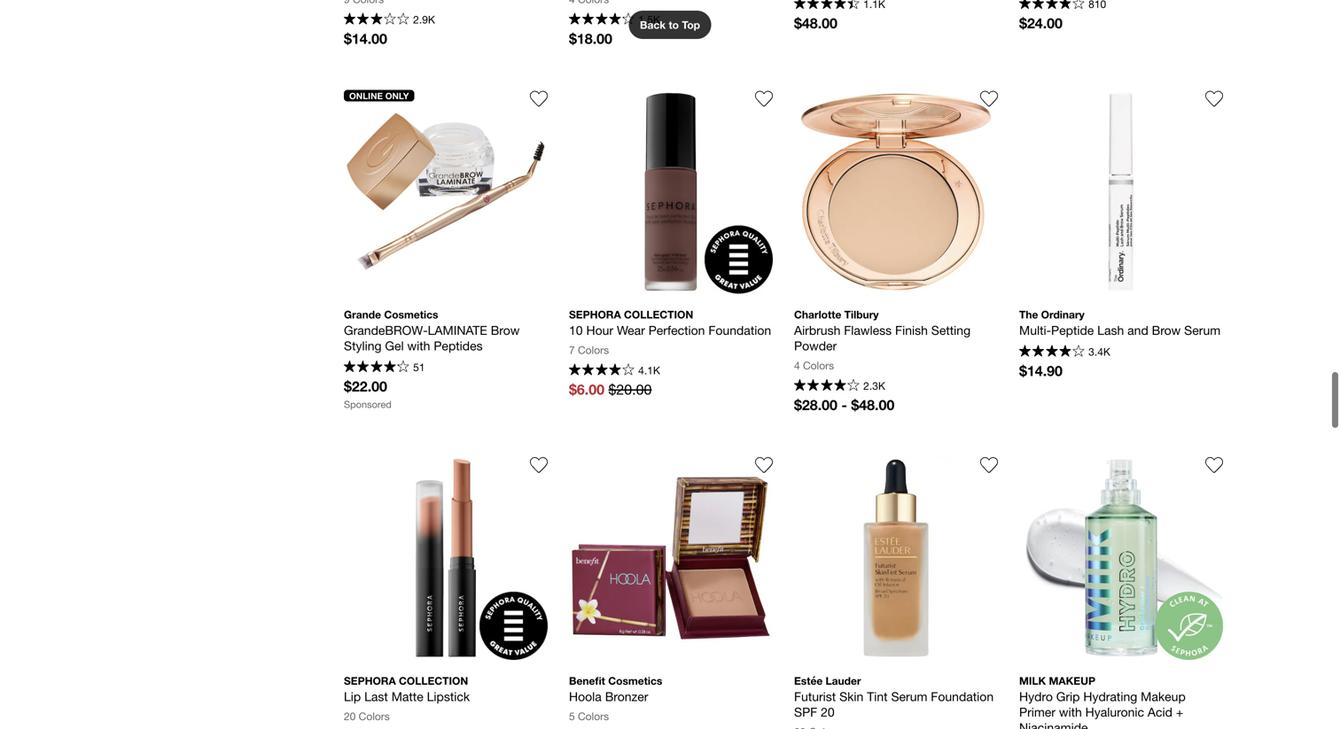 Task type: vqa. For each thing, say whether or not it's contained in the screenshot.
the middle at
no



Task type: locate. For each thing, give the bounding box(es) containing it.
with inside "grande cosmetics grandebrow-laminate brow styling gel with peptides"
[[407, 339, 430, 353]]

4 stars element up the '$28.00'
[[794, 380, 860, 394]]

$48.00 down "2.3k reviews" 'element'
[[851, 397, 895, 414]]

benefit
[[569, 675, 605, 688]]

$14.90
[[1020, 363, 1063, 380]]

810 reviews element
[[1089, 0, 1107, 9]]

20
[[821, 705, 835, 720], [344, 711, 356, 723]]

charlotte
[[794, 309, 842, 321]]

$20.00
[[609, 382, 652, 398]]

ordinary
[[1042, 309, 1085, 321]]

collection
[[624, 309, 694, 321], [399, 675, 468, 688]]

1 vertical spatial sephora
[[344, 675, 396, 688]]

foundation right perfection
[[709, 323, 772, 338]]

4 stars element up $22.00
[[344, 361, 409, 375]]

1 horizontal spatial with
[[1059, 705, 1082, 720]]

colors down powder
[[803, 360, 834, 372]]

10
[[569, 323, 583, 338]]

3 stars element
[[344, 13, 409, 27]]

4 stars element for 1.5k
[[569, 13, 635, 27]]

1 horizontal spatial cosmetics
[[608, 675, 663, 688]]

only
[[385, 90, 409, 101]]

grande cosmetics grandebrow-laminate brow styling gel with peptides
[[344, 309, 523, 353]]

4 stars element inside $24.00 link
[[1020, 0, 1085, 12]]

0 vertical spatial cosmetics
[[384, 309, 438, 321]]

5
[[569, 711, 575, 723]]

0 horizontal spatial brow
[[491, 323, 520, 338]]

20 inside 'estée lauder futurist skin tint serum foundation spf 20'
[[821, 705, 835, 720]]

sign in to love estée lauder - futurist skin tint serum foundation spf 20 image
[[981, 457, 998, 474]]

makeup
[[1141, 690, 1186, 704]]

20 down lip
[[344, 711, 356, 723]]

20 inside sephora collection lip last matte lipstick 20 colors
[[344, 711, 356, 723]]

the ordinary multi-peptide lash and brow serum
[[1020, 309, 1221, 338]]

sephora up hour
[[569, 309, 621, 321]]

0 horizontal spatial 20
[[344, 711, 356, 723]]

2.9k
[[413, 13, 435, 26]]

0 vertical spatial with
[[407, 339, 430, 353]]

1 brow from the left
[[491, 323, 520, 338]]

collection inside sephora collection 10 hour wear perfection foundation 7 colors
[[624, 309, 694, 321]]

0 horizontal spatial collection
[[399, 675, 468, 688]]

$48.00 link
[[794, 0, 998, 32]]

sephora inside sephora collection lip last matte lipstick 20 colors
[[344, 675, 396, 688]]

sign in to love benefit cosmetics - hoola bronzer image
[[755, 457, 773, 474]]

4 stars element for 3.4k
[[1020, 345, 1085, 360]]

collection up perfection
[[624, 309, 694, 321]]

4 stars element up $18.00
[[569, 13, 635, 27]]

4 stars element up $14.90
[[1020, 345, 1085, 360]]

styling
[[344, 339, 382, 353]]

last
[[364, 690, 388, 704]]

51
[[413, 361, 425, 374]]

4 stars element for 51
[[344, 361, 409, 375]]

sponsored
[[344, 399, 392, 411]]

brow
[[491, 323, 520, 338], [1152, 323, 1181, 338]]

serum inside the ordinary multi-peptide lash and brow serum
[[1185, 323, 1221, 338]]

0 horizontal spatial sephora
[[344, 675, 396, 688]]

colors down hour
[[578, 344, 609, 356]]

colors
[[578, 344, 609, 356], [803, 360, 834, 372], [359, 711, 390, 723], [578, 711, 609, 723]]

colors inside benefit cosmetics hoola bronzer 5 colors
[[578, 711, 609, 723]]

1 horizontal spatial foundation
[[931, 690, 994, 704]]

foundation for serum
[[931, 690, 994, 704]]

foundation inside sephora collection 10 hour wear perfection foundation 7 colors
[[709, 323, 772, 338]]

$24.00 link
[[1020, 0, 1224, 32]]

1 horizontal spatial collection
[[624, 309, 694, 321]]

1 vertical spatial with
[[1059, 705, 1082, 720]]

1 horizontal spatial sephora
[[569, 309, 621, 321]]

20 down futurist
[[821, 705, 835, 720]]

1 vertical spatial foundation
[[931, 690, 994, 704]]

with for grip
[[1059, 705, 1082, 720]]

+
[[1176, 705, 1184, 720]]

flawless
[[844, 323, 892, 338]]

lipstick
[[427, 690, 470, 704]]

colors down the "last"
[[359, 711, 390, 723]]

sephora collection - lip last matte lipstick image
[[344, 457, 548, 661]]

grande cosmetics - grandebrow-laminate brow styling gel with peptides image
[[344, 90, 548, 294]]

benefit cosmetics hoola bronzer 5 colors
[[569, 675, 663, 723]]

matte
[[392, 690, 424, 704]]

1 horizontal spatial serum
[[1185, 323, 1221, 338]]

cosmetics up bronzer
[[608, 675, 663, 688]]

sephora inside sephora collection 10 hour wear perfection foundation 7 colors
[[569, 309, 621, 321]]

4 stars element up $24.00
[[1020, 0, 1085, 12]]

brow right and on the top right
[[1152, 323, 1181, 338]]

1 vertical spatial $48.00
[[851, 397, 895, 414]]

cosmetics
[[384, 309, 438, 321], [608, 675, 663, 688]]

estée lauder - futurist skin tint serum foundation spf 20 image
[[794, 457, 998, 661]]

0 horizontal spatial $48.00
[[794, 15, 838, 32]]

with up '51' on the left of page
[[407, 339, 430, 353]]

1 horizontal spatial brow
[[1152, 323, 1181, 338]]

$6.00 $20.00
[[569, 381, 652, 398]]

collection inside sephora collection lip last matte lipstick 20 colors
[[399, 675, 468, 688]]

$22.00 sponsored
[[344, 378, 392, 411]]

cosmetics up the grandebrow-
[[384, 309, 438, 321]]

1 vertical spatial cosmetics
[[608, 675, 663, 688]]

peptides
[[434, 339, 483, 353]]

the
[[1020, 309, 1039, 321]]

serum right tint
[[891, 690, 928, 704]]

back to top button
[[629, 11, 712, 39]]

4 stars element
[[1020, 0, 1085, 12], [569, 13, 635, 27], [1020, 345, 1085, 360], [344, 361, 409, 375], [569, 364, 635, 378], [794, 380, 860, 394]]

0 vertical spatial foundation
[[709, 323, 772, 338]]

foundation left hydro
[[931, 690, 994, 704]]

$28.00 - $48.00
[[794, 397, 895, 414]]

0 vertical spatial collection
[[624, 309, 694, 321]]

brow right laminate
[[491, 323, 520, 338]]

0 horizontal spatial foundation
[[709, 323, 772, 338]]

0 horizontal spatial cosmetics
[[384, 309, 438, 321]]

collection for perfection
[[624, 309, 694, 321]]

hydrating
[[1084, 690, 1138, 704]]

sephora for hour
[[569, 309, 621, 321]]

sephora
[[569, 309, 621, 321], [344, 675, 396, 688]]

serum inside 'estée lauder futurist skin tint serum foundation spf 20'
[[891, 690, 928, 704]]

$28.00
[[794, 397, 838, 414]]

$18.00
[[569, 30, 613, 47]]

finish
[[896, 323, 928, 338]]

perfection
[[649, 323, 705, 338]]

serum right and on the top right
[[1185, 323, 1221, 338]]

with inside milk makeup hydro grip hydrating makeup primer with hyaluronic acid + niacinamide
[[1059, 705, 1082, 720]]

$48.00 down 4.5 stars element
[[794, 15, 838, 32]]

$48.00
[[794, 15, 838, 32], [851, 397, 895, 414]]

hyaluronic
[[1086, 705, 1145, 720]]

$24.00
[[1020, 15, 1063, 32]]

serum
[[1185, 323, 1221, 338], [891, 690, 928, 704]]

sign in to love sephora collection - lip last matte lipstick image
[[530, 457, 548, 474]]

2 brow from the left
[[1152, 323, 1181, 338]]

sign in to love sephora collection - 10 hour wear perfection foundation image
[[755, 90, 773, 108]]

wear
[[617, 323, 645, 338]]

sephora up the "last"
[[344, 675, 396, 688]]

brow inside "grande cosmetics grandebrow-laminate brow styling gel with peptides"
[[491, 323, 520, 338]]

cosmetics inside "grande cosmetics grandebrow-laminate brow styling gel with peptides"
[[384, 309, 438, 321]]

the ordinary - multi-peptide lash and brow serum image
[[1020, 90, 1224, 294]]

1 vertical spatial serum
[[891, 690, 928, 704]]

colors inside sephora collection 10 hour wear perfection foundation 7 colors
[[578, 344, 609, 356]]

tilbury
[[845, 309, 879, 321]]

hoola
[[569, 690, 602, 704]]

7
[[569, 344, 575, 356]]

1 vertical spatial collection
[[399, 675, 468, 688]]

with
[[407, 339, 430, 353], [1059, 705, 1082, 720]]

0 vertical spatial $48.00
[[794, 15, 838, 32]]

0 horizontal spatial with
[[407, 339, 430, 353]]

back to top
[[640, 19, 700, 31]]

1 horizontal spatial 20
[[821, 705, 835, 720]]

futurist
[[794, 690, 836, 704]]

sephora collection 10 hour wear perfection foundation 7 colors
[[569, 309, 772, 356]]

0 horizontal spatial serum
[[891, 690, 928, 704]]

colors down hoola
[[578, 711, 609, 723]]

foundation inside 'estée lauder futurist skin tint serum foundation spf 20'
[[931, 690, 994, 704]]

0 vertical spatial serum
[[1185, 323, 1221, 338]]

$22.00
[[344, 378, 387, 395]]

4 stars element up $6.00 $20.00
[[569, 364, 635, 378]]

with down grip
[[1059, 705, 1082, 720]]

0 vertical spatial sephora
[[569, 309, 621, 321]]

benefit cosmetics - hoola bronzer image
[[569, 457, 773, 661]]

collection up lipstick
[[399, 675, 468, 688]]

cosmetics inside benefit cosmetics hoola bronzer 5 colors
[[608, 675, 663, 688]]

tint
[[867, 690, 888, 704]]

grandebrow-
[[344, 323, 428, 338]]

and
[[1128, 323, 1149, 338]]

4 stars element for 2.3k
[[794, 380, 860, 394]]

airbrush
[[794, 323, 841, 338]]

2.9k reviews element
[[413, 13, 435, 26]]

cosmetics for bronzer
[[608, 675, 663, 688]]

foundation
[[709, 323, 772, 338], [931, 690, 994, 704]]

online only
[[349, 90, 409, 101]]

grande
[[344, 309, 381, 321]]



Task type: describe. For each thing, give the bounding box(es) containing it.
sephora collection lip last matte lipstick 20 colors
[[344, 675, 470, 723]]

51 reviews element
[[413, 361, 425, 374]]

1.1k reviews element
[[864, 0, 886, 9]]

4
[[794, 360, 800, 372]]

multi-
[[1020, 323, 1052, 338]]

hour
[[586, 323, 614, 338]]

milk
[[1020, 675, 1046, 688]]

lip
[[344, 690, 361, 704]]

colors inside sephora collection lip last matte lipstick 20 colors
[[359, 711, 390, 723]]

1.5k
[[639, 13, 660, 26]]

peptide
[[1052, 323, 1094, 338]]

online
[[349, 90, 383, 101]]

sign in to love the ordinary - multi-peptide lash and brow serum image
[[1206, 90, 1224, 108]]

milk makeup hydro grip hydrating makeup primer with hyaluronic acid + niacinamide
[[1020, 675, 1190, 730]]

hydro
[[1020, 690, 1053, 704]]

4.1k
[[639, 364, 660, 377]]

1 horizontal spatial $48.00
[[851, 397, 895, 414]]

4 stars element for 4.1k
[[569, 364, 635, 378]]

niacinamide
[[1020, 721, 1088, 730]]

sign in to love milk makeup - hydro grip hydrating makeup primer with hyaluronic acid + niacinamide image
[[1206, 457, 1224, 474]]

$48.00 inside $48.00 link
[[794, 15, 838, 32]]

sign in to love grande cosmetics - grandebrow-laminate brow styling gel with peptides image
[[530, 90, 548, 108]]

$14.00
[[344, 30, 387, 47]]

2.3k reviews element
[[864, 380, 886, 392]]

cosmetics for laminate
[[384, 309, 438, 321]]

top
[[682, 19, 700, 31]]

gel
[[385, 339, 404, 353]]

brow inside the ordinary multi-peptide lash and brow serum
[[1152, 323, 1181, 338]]

acid
[[1148, 705, 1173, 720]]

milk makeup - hydro grip hydrating makeup primer with hyaluronic acid + niacinamide image
[[1020, 457, 1224, 661]]

colors inside 'charlotte tilbury airbrush flawless finish setting powder 4 colors'
[[803, 360, 834, 372]]

sephora collection - 10 hour wear perfection foundation image
[[569, 90, 773, 294]]

charlotte tilbury airbrush flawless finish setting powder 4 colors
[[794, 309, 974, 372]]

lash
[[1098, 323, 1125, 338]]

skin
[[840, 690, 864, 704]]

foundation for perfection
[[709, 323, 772, 338]]

3.4k
[[1089, 346, 1111, 358]]

4.5 stars element
[[794, 0, 860, 12]]

1.5k reviews element
[[639, 13, 660, 26]]

lauder
[[826, 675, 861, 688]]

charlotte tilbury - airbrush flawless finish setting powder image
[[794, 90, 998, 294]]

sign in to love charlotte tilbury - airbrush flawless finish setting powder image
[[981, 90, 998, 108]]

setting
[[932, 323, 971, 338]]

back
[[640, 19, 666, 31]]

sephora for last
[[344, 675, 396, 688]]

3.4k reviews element
[[1089, 346, 1111, 358]]

estée lauder futurist skin tint serum foundation spf 20
[[794, 675, 997, 720]]

laminate
[[428, 323, 487, 338]]

-
[[842, 397, 848, 414]]

with for laminate
[[407, 339, 430, 353]]

2.3k
[[864, 380, 886, 392]]

makeup
[[1049, 675, 1096, 688]]

grip
[[1057, 690, 1080, 704]]

primer
[[1020, 705, 1056, 720]]

to
[[669, 19, 679, 31]]

bronzer
[[605, 690, 649, 704]]

$6.00
[[569, 381, 605, 398]]

collection for lipstick
[[399, 675, 468, 688]]

spf
[[794, 705, 818, 720]]

estée
[[794, 675, 823, 688]]

powder
[[794, 339, 837, 353]]

4.1k reviews element
[[639, 364, 660, 377]]



